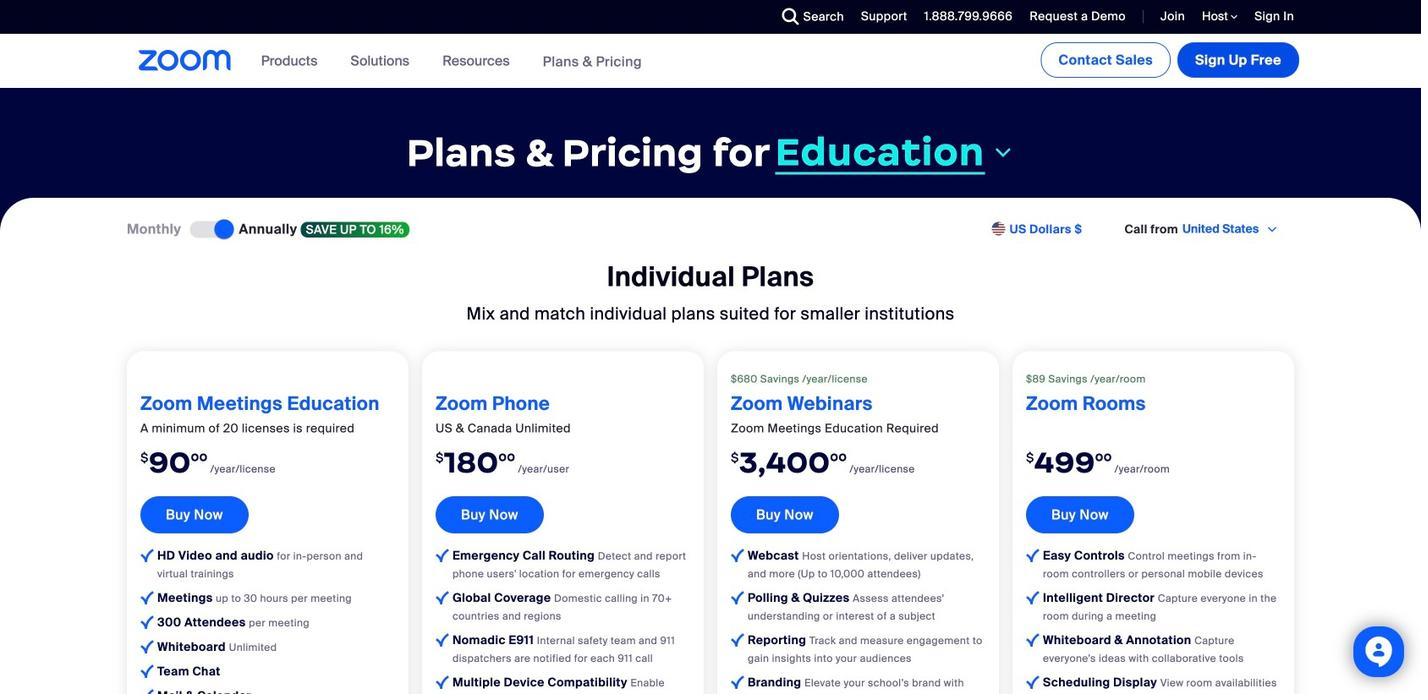 Task type: locate. For each thing, give the bounding box(es) containing it.
product information navigation
[[249, 34, 655, 89]]

show options image
[[1266, 223, 1280, 236]]

banner
[[118, 34, 1303, 89]]

main content
[[0, 34, 1422, 695]]

Country/Region text field
[[1182, 221, 1265, 238]]

zoom logo image
[[139, 50, 232, 71]]

meetings navigation
[[1038, 34, 1303, 81]]



Task type: describe. For each thing, give the bounding box(es) containing it.
down image
[[992, 143, 1015, 163]]



Task type: vqa. For each thing, say whether or not it's contained in the screenshot.
THE SHOW OPTIONS icon
yes



